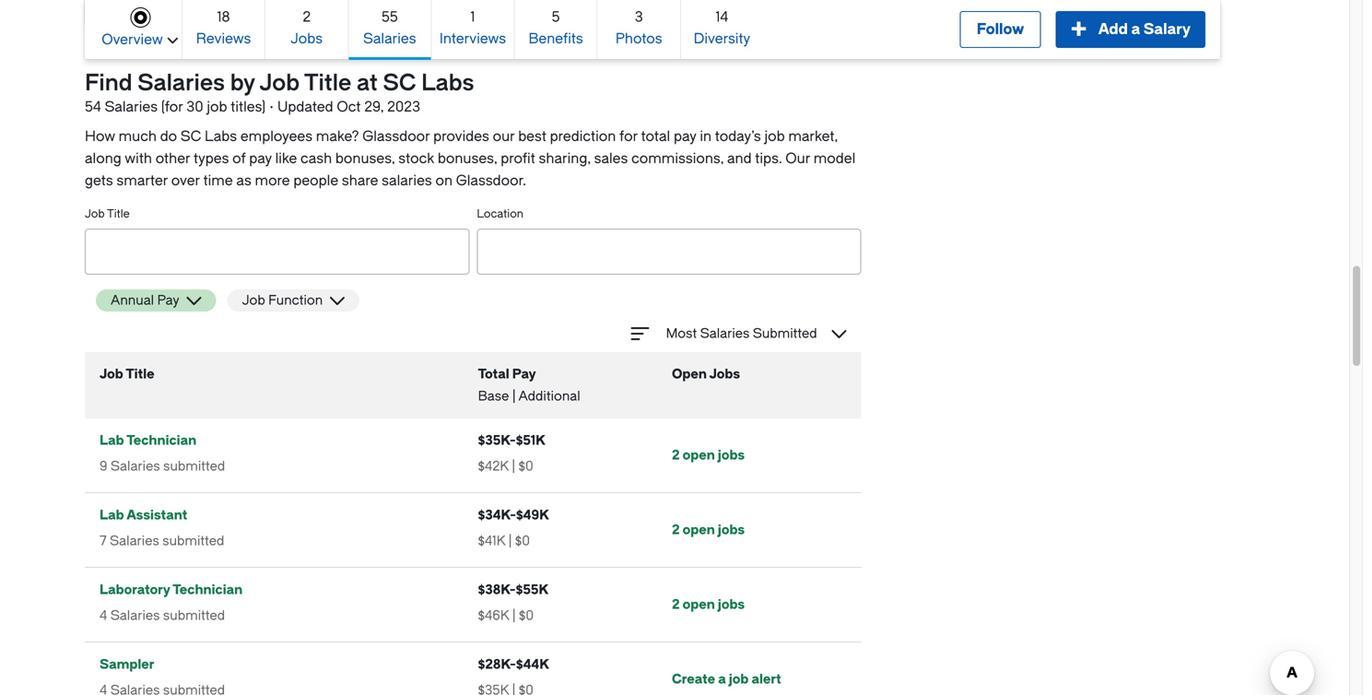 Task type: locate. For each thing, give the bounding box(es) containing it.
our
[[786, 150, 810, 167]]

create a job alert button
[[672, 672, 781, 687]]

3 open from the top
[[683, 597, 715, 612]]

lab up 7
[[100, 507, 124, 523]]

2 for $34k - $49k
[[672, 522, 680, 537]]

1 vertical spatial open
[[683, 522, 715, 537]]

job function
[[242, 293, 323, 308]]

sharing,
[[539, 150, 591, 167]]

pay left in
[[674, 128, 697, 145]]

1 2 open jobs from the top
[[672, 448, 745, 463]]

pay
[[157, 293, 179, 308], [512, 366, 536, 382]]

None field
[[85, 229, 470, 275], [477, 229, 862, 275], [85, 229, 470, 275], [477, 229, 862, 275]]

2 vertical spatial jobs
[[718, 597, 745, 612]]

sc inside how much do sc labs employees make? glassdoor provides our best prediction for total pay in today's job market, along with other types of pay like cash bonuses, stock bonuses, profit sharing, sales commissions, and tips. our model gets smarter over time as more people share salaries on glassdoor.
[[181, 128, 201, 145]]

2 for $35k - $51k
[[672, 448, 680, 463]]

1 vertical spatial technician
[[173, 582, 243, 597]]

salaries down laboratory
[[110, 608, 160, 623]]

0 horizontal spatial job
[[207, 99, 227, 115]]

$42k
[[478, 459, 509, 474]]

1
[[471, 9, 475, 25]]

1 vertical spatial job
[[765, 128, 785, 145]]

as
[[236, 172, 251, 189]]

like
[[275, 150, 297, 167]]

4 salaries submitted
[[100, 608, 225, 623]]

labs
[[421, 70, 474, 96], [205, 128, 237, 145]]

bonuses, down provides
[[438, 150, 497, 167]]

0 vertical spatial a
[[1132, 21, 1141, 38]]

overview
[[102, 31, 163, 48]]

9 salaries submitted
[[100, 459, 225, 474]]

laboratory technician link
[[100, 578, 243, 601]]

best
[[518, 128, 547, 145]]

create a job alert
[[672, 672, 781, 687]]

a
[[1132, 21, 1141, 38], [718, 672, 726, 687]]

0 horizontal spatial labs
[[205, 128, 237, 145]]

$0 down "$51k"
[[519, 459, 534, 474]]

job right 30
[[207, 99, 227, 115]]

55
[[382, 9, 398, 25]]

submitted down lab technician
[[163, 459, 225, 474]]

2 bonuses, from the left
[[438, 150, 497, 167]]

jobs up find salaries by job title at sc labs 54 salaries (for 30 job titles) • updated oct 29, 2023
[[291, 30, 323, 47]]

laboratory
[[100, 582, 170, 597]]

bonuses, up share
[[335, 150, 395, 167]]

1 vertical spatial jobs
[[718, 522, 745, 537]]

jobs right open
[[709, 366, 740, 382]]

technician for lab technician
[[127, 433, 197, 448]]

$38k - $55k
[[478, 582, 549, 597]]

1 lab from the top
[[100, 433, 124, 448]]

2 vertical spatial open
[[683, 597, 715, 612]]

technician for laboratory technician
[[173, 582, 243, 597]]

job down gets
[[85, 207, 105, 220]]

title
[[304, 70, 352, 96], [107, 207, 130, 220], [126, 366, 155, 382]]

0 vertical spatial $0
[[519, 459, 534, 474]]

| right $46k
[[512, 608, 516, 623]]

1 vertical spatial pay
[[249, 150, 272, 167]]

most salaries submitted
[[666, 326, 817, 341]]

sc right do
[[181, 128, 201, 145]]

jobs for $49k
[[718, 522, 745, 537]]

lab
[[100, 433, 124, 448], [100, 507, 124, 523]]

0 vertical spatial lab
[[100, 433, 124, 448]]

0 vertical spatial submitted
[[163, 459, 225, 474]]

on
[[436, 172, 453, 189]]

cash
[[301, 150, 332, 167]]

job title
[[85, 207, 130, 220], [100, 366, 155, 382]]

add a salary link
[[1056, 11, 1206, 48]]

0 vertical spatial jobs
[[718, 448, 745, 463]]

0 vertical spatial technician
[[127, 433, 197, 448]]

1 horizontal spatial bonuses,
[[438, 150, 497, 167]]

1 vertical spatial a
[[718, 672, 726, 687]]

annual
[[111, 293, 154, 308]]

technician up 9 salaries submitted
[[127, 433, 197, 448]]

titles)
[[231, 99, 266, 115]]

job up the •
[[259, 70, 300, 96]]

2 lab from the top
[[100, 507, 124, 523]]

|
[[512, 389, 516, 404], [512, 459, 515, 474], [509, 533, 512, 548], [512, 608, 516, 623]]

3 2 open jobs from the top
[[672, 597, 745, 612]]

1 vertical spatial pay
[[512, 366, 536, 382]]

salaries up (for
[[138, 70, 225, 96]]

job left function at the left top of page
[[242, 293, 265, 308]]

jobs for open
[[709, 366, 740, 382]]

- up $46k | $0
[[510, 582, 516, 597]]

$0 down $55k on the bottom left
[[519, 608, 534, 623]]

2 open jobs link for $55k
[[672, 597, 745, 612]]

1 horizontal spatial pay
[[512, 366, 536, 382]]

smarter
[[117, 172, 168, 189]]

1 horizontal spatial a
[[1132, 21, 1141, 38]]

1 vertical spatial labs
[[205, 128, 237, 145]]

0 horizontal spatial a
[[718, 672, 726, 687]]

0 vertical spatial open
[[683, 448, 715, 463]]

a right "create"
[[718, 672, 726, 687]]

a for add
[[1132, 21, 1141, 38]]

job title up lab technician
[[100, 366, 155, 382]]

follow button
[[960, 11, 1041, 48]]

1 2 open jobs link from the top
[[672, 448, 745, 463]]

0 horizontal spatial pay
[[157, 293, 179, 308]]

jobs
[[291, 30, 323, 47], [709, 366, 740, 382]]

2 vertical spatial submitted
[[163, 608, 225, 623]]

1 vertical spatial 2 open jobs link
[[672, 522, 745, 537]]

0 vertical spatial labs
[[421, 70, 474, 96]]

5 benefits
[[529, 9, 583, 47]]

follow
[[977, 21, 1024, 38]]

benefits
[[529, 30, 583, 47]]

labs inside how much do sc labs employees make? glassdoor provides our best prediction for total pay in today's job market, along with other types of pay like cash bonuses, stock bonuses, profit sharing, sales commissions, and tips. our model gets smarter over time as more people share salaries on glassdoor.
[[205, 128, 237, 145]]

a right add
[[1132, 21, 1141, 38]]

1 jobs from the top
[[718, 448, 745, 463]]

job left alert
[[729, 672, 749, 687]]

2 vertical spatial job
[[729, 672, 749, 687]]

- up $41k | $0
[[510, 507, 516, 523]]

pay right annual at the left top of page
[[157, 293, 179, 308]]

- for $28k
[[510, 657, 516, 672]]

assistant
[[127, 507, 187, 523]]

submitted
[[753, 326, 817, 341]]

0 horizontal spatial sc
[[181, 128, 201, 145]]

1 vertical spatial lab
[[100, 507, 124, 523]]

2 open jobs for $51k
[[672, 448, 745, 463]]

2 vertical spatial 2 open jobs link
[[672, 597, 745, 612]]

0 vertical spatial job
[[207, 99, 227, 115]]

29,
[[364, 99, 384, 115]]

more
[[255, 172, 290, 189]]

open for $55k
[[683, 597, 715, 612]]

lab inside "link"
[[100, 507, 124, 523]]

gets
[[85, 172, 113, 189]]

1 vertical spatial $0
[[515, 533, 530, 548]]

technician up 4 salaries submitted at the bottom of the page
[[173, 582, 243, 597]]

1 horizontal spatial jobs
[[709, 366, 740, 382]]

jobs for $51k
[[718, 448, 745, 463]]

0 horizontal spatial jobs
[[291, 30, 323, 47]]

1 horizontal spatial job
[[729, 672, 749, 687]]

lab up 9
[[100, 433, 124, 448]]

1 vertical spatial submitted
[[162, 533, 224, 548]]

- up $42k | $0
[[510, 433, 516, 448]]

a inside add a salary link
[[1132, 21, 1141, 38]]

2 open from the top
[[683, 522, 715, 537]]

2 open jobs for $49k
[[672, 522, 745, 537]]

2
[[303, 9, 311, 25], [672, 448, 680, 463], [672, 522, 680, 537], [672, 597, 680, 612]]

salaries down lab technician
[[111, 459, 160, 474]]

0 vertical spatial pay
[[157, 293, 179, 308]]

1 vertical spatial sc
[[181, 128, 201, 145]]

$35k
[[478, 433, 510, 448]]

stock
[[398, 150, 434, 167]]

3 2 open jobs link from the top
[[672, 597, 745, 612]]

salaries right most
[[700, 326, 750, 341]]

salaries
[[363, 30, 416, 47], [138, 70, 225, 96], [105, 99, 158, 115], [700, 326, 750, 341], [111, 459, 160, 474], [110, 533, 159, 548], [110, 608, 160, 623]]

1 open from the top
[[683, 448, 715, 463]]

much
[[119, 128, 157, 145]]

| right $41k
[[509, 533, 512, 548]]

2 vertical spatial 2 open jobs
[[672, 597, 745, 612]]

find
[[85, 70, 132, 96]]

title up lab technician
[[126, 366, 155, 382]]

18 reviews
[[196, 9, 251, 47]]

add
[[1099, 21, 1128, 38]]

$0 for $42k | $0
[[519, 459, 534, 474]]

3 jobs from the top
[[718, 597, 745, 612]]

title down gets
[[107, 207, 130, 220]]

14 diversity
[[694, 9, 751, 47]]

labs up types
[[205, 128, 237, 145]]

1 vertical spatial 2 open jobs
[[672, 522, 745, 537]]

pay right of
[[249, 150, 272, 167]]

0 horizontal spatial pay
[[249, 150, 272, 167]]

submitted
[[163, 459, 225, 474], [162, 533, 224, 548], [163, 608, 225, 623]]

1 vertical spatial jobs
[[709, 366, 740, 382]]

pay right total
[[512, 366, 536, 382]]

0 vertical spatial sc
[[383, 70, 416, 96]]

0 vertical spatial 2 open jobs
[[672, 448, 745, 463]]

updated
[[278, 99, 333, 115]]

$28k
[[478, 657, 510, 672]]

2 2 open jobs link from the top
[[672, 522, 745, 537]]

salaries down 55
[[363, 30, 416, 47]]

2 jobs from the top
[[718, 522, 745, 537]]

job title down gets
[[85, 207, 130, 220]]

bonuses,
[[335, 150, 395, 167], [438, 150, 497, 167]]

2 horizontal spatial job
[[765, 128, 785, 145]]

title up oct
[[304, 70, 352, 96]]

| right base
[[512, 389, 516, 404]]

labs down the interviews
[[421, 70, 474, 96]]

pay
[[674, 128, 697, 145], [249, 150, 272, 167]]

submitted down laboratory technician
[[163, 608, 225, 623]]

alert
[[752, 672, 781, 687]]

1 horizontal spatial labs
[[421, 70, 474, 96]]

2 vertical spatial $0
[[519, 608, 534, 623]]

2 open jobs link
[[672, 448, 745, 463], [672, 522, 745, 537], [672, 597, 745, 612]]

| right the $42k
[[512, 459, 515, 474]]

0 vertical spatial jobs
[[291, 30, 323, 47]]

-
[[510, 433, 516, 448], [510, 507, 516, 523], [510, 582, 516, 597], [510, 657, 516, 672]]

tips.
[[755, 150, 782, 167]]

$34k
[[478, 507, 510, 523]]

0 vertical spatial 2 open jobs link
[[672, 448, 745, 463]]

job up tips.
[[765, 128, 785, 145]]

1 horizontal spatial sc
[[383, 70, 416, 96]]

job
[[259, 70, 300, 96], [85, 207, 105, 220], [242, 293, 265, 308], [100, 366, 123, 382]]

add a salary
[[1099, 21, 1191, 38]]

job inside find salaries by job title at sc labs 54 salaries (for 30 job titles) • updated oct 29, 2023
[[207, 99, 227, 115]]

$0 down $34k - $49k
[[515, 533, 530, 548]]

sc up 2023
[[383, 70, 416, 96]]

14
[[716, 9, 729, 25]]

1 bonuses, from the left
[[335, 150, 395, 167]]

submitted down assistant
[[162, 533, 224, 548]]

$0 for $41k | $0
[[515, 533, 530, 548]]

- for $38k
[[510, 582, 516, 597]]

salaries down lab assistant on the left of the page
[[110, 533, 159, 548]]

submitted for 7 salaries submitted
[[162, 533, 224, 548]]

0 vertical spatial title
[[304, 70, 352, 96]]

diversity
[[694, 30, 751, 47]]

- down $46k | $0
[[510, 657, 516, 672]]

1 horizontal spatial pay
[[674, 128, 697, 145]]

pay inside total pay base | additional
[[512, 366, 536, 382]]

salaries for most
[[700, 326, 750, 341]]

$51k
[[516, 433, 545, 448]]

a for create
[[718, 672, 726, 687]]

2 2 open jobs from the top
[[672, 522, 745, 537]]

0 horizontal spatial bonuses,
[[335, 150, 395, 167]]

interviews
[[440, 30, 506, 47]]

with
[[125, 150, 152, 167]]

prediction
[[550, 128, 616, 145]]



Task type: describe. For each thing, give the bounding box(es) containing it.
salaries for find
[[138, 70, 225, 96]]

| inside total pay base | additional
[[512, 389, 516, 404]]

sc inside find salaries by job title at sc labs 54 salaries (for 30 job titles) • updated oct 29, 2023
[[383, 70, 416, 96]]

2 jobs
[[291, 9, 323, 47]]

salaries up much
[[105, 99, 158, 115]]

1 interviews
[[440, 9, 506, 47]]

2 for $38k - $55k
[[672, 597, 680, 612]]

$46k | $0
[[478, 608, 534, 623]]

$46k
[[478, 608, 509, 623]]

open for $49k
[[683, 522, 715, 537]]

$41k
[[478, 533, 505, 548]]

55 salaries
[[363, 9, 416, 47]]

- for $35k
[[510, 433, 516, 448]]

today's
[[715, 128, 761, 145]]

2 open jobs link for $51k
[[672, 448, 745, 463]]

create
[[672, 672, 715, 687]]

4
[[100, 608, 107, 623]]

sales
[[594, 150, 628, 167]]

open jobs
[[672, 366, 740, 382]]

in
[[700, 128, 712, 145]]

| for $35k
[[512, 459, 515, 474]]

time
[[203, 172, 233, 189]]

7 salaries submitted
[[100, 533, 224, 548]]

salaries for 9
[[111, 459, 160, 474]]

1 vertical spatial job title
[[100, 366, 155, 382]]

9
[[100, 459, 107, 474]]

job up lab technician
[[100, 366, 123, 382]]

$34k - $49k
[[478, 507, 549, 523]]

| for $38k
[[512, 608, 516, 623]]

0 vertical spatial job title
[[85, 207, 130, 220]]

profit
[[501, 150, 535, 167]]

and
[[727, 150, 752, 167]]

make?
[[316, 128, 359, 145]]

of
[[232, 150, 246, 167]]

pay for total
[[512, 366, 536, 382]]

2 vertical spatial title
[[126, 366, 155, 382]]

total pay base | additional
[[478, 366, 580, 404]]

oct
[[337, 99, 361, 115]]

2 inside 2 jobs
[[303, 9, 311, 25]]

lab for lab assistant
[[100, 507, 124, 523]]

market,
[[788, 128, 838, 145]]

2 open jobs link for $49k
[[672, 522, 745, 537]]

3
[[635, 9, 643, 25]]

| for $34k
[[509, 533, 512, 548]]

pay for annual
[[157, 293, 179, 308]]

2023
[[387, 99, 420, 115]]

salaries for 4
[[110, 608, 160, 623]]

$41k | $0
[[478, 533, 530, 548]]

over
[[171, 172, 200, 189]]

how much do sc labs employees make? glassdoor provides our best prediction for total pay in today's job market, along with other types of pay like cash bonuses, stock bonuses, profit sharing, sales commissions, and tips. our model gets smarter over time as more people share salaries on glassdoor.
[[85, 128, 856, 189]]

job inside how much do sc labs employees make? glassdoor provides our best prediction for total pay in today's job market, along with other types of pay like cash bonuses, stock bonuses, profit sharing, sales commissions, and tips. our model gets smarter over time as more people share salaries on glassdoor.
[[765, 128, 785, 145]]

commissions,
[[632, 150, 724, 167]]

lab assistant
[[100, 507, 187, 523]]

additional
[[519, 389, 580, 404]]

$28k - $44k
[[478, 657, 549, 672]]

salaries for 7
[[110, 533, 159, 548]]

sampler
[[100, 657, 154, 672]]

$42k | $0
[[478, 459, 534, 474]]

(for
[[161, 99, 183, 115]]

reviews
[[196, 30, 251, 47]]

jobs for 2
[[291, 30, 323, 47]]

glassdoor
[[363, 128, 430, 145]]

lab for lab technician
[[100, 433, 124, 448]]

54
[[85, 99, 101, 115]]

our
[[493, 128, 515, 145]]

2 open jobs for $55k
[[672, 597, 745, 612]]

18
[[217, 9, 230, 25]]

lab assistant link
[[100, 504, 187, 526]]

how
[[85, 128, 115, 145]]

people
[[293, 172, 338, 189]]

title inside find salaries by job title at sc labs 54 salaries (for 30 job titles) • updated oct 29, 2023
[[304, 70, 352, 96]]

most
[[666, 326, 697, 341]]

other
[[156, 150, 190, 167]]

job inside find salaries by job title at sc labs 54 salaries (for 30 job titles) • updated oct 29, 2023
[[259, 70, 300, 96]]

laboratory technician
[[100, 582, 243, 597]]

salary
[[1144, 21, 1191, 38]]

share
[[342, 172, 378, 189]]

$44k
[[516, 657, 549, 672]]

lab technician
[[100, 433, 197, 448]]

salaries for 55
[[363, 30, 416, 47]]

5
[[552, 9, 560, 25]]

1 vertical spatial title
[[107, 207, 130, 220]]

jobs for $55k
[[718, 597, 745, 612]]

sampler link
[[100, 653, 154, 676]]

labs inside find salaries by job title at sc labs 54 salaries (for 30 job titles) • updated oct 29, 2023
[[421, 70, 474, 96]]

base
[[478, 389, 509, 404]]

total
[[478, 366, 509, 382]]

open for $51k
[[683, 448, 715, 463]]

function
[[268, 293, 323, 308]]

submitted for 4 salaries submitted
[[163, 608, 225, 623]]

- for $34k
[[510, 507, 516, 523]]

0 vertical spatial pay
[[674, 128, 697, 145]]

along
[[85, 150, 122, 167]]

•
[[269, 99, 274, 115]]

do
[[160, 128, 177, 145]]

submitted for 9 salaries submitted
[[163, 459, 225, 474]]

at
[[357, 70, 378, 96]]

model
[[814, 150, 856, 167]]

$0 for $46k | $0
[[519, 608, 534, 623]]

types
[[194, 150, 229, 167]]

3 photos
[[616, 9, 662, 47]]

employees
[[240, 128, 313, 145]]

find salaries by job title at sc labs 54 salaries (for 30 job titles) • updated oct 29, 2023
[[85, 70, 474, 115]]



Task type: vqa. For each thing, say whether or not it's contained in the screenshot.
$55K open
yes



